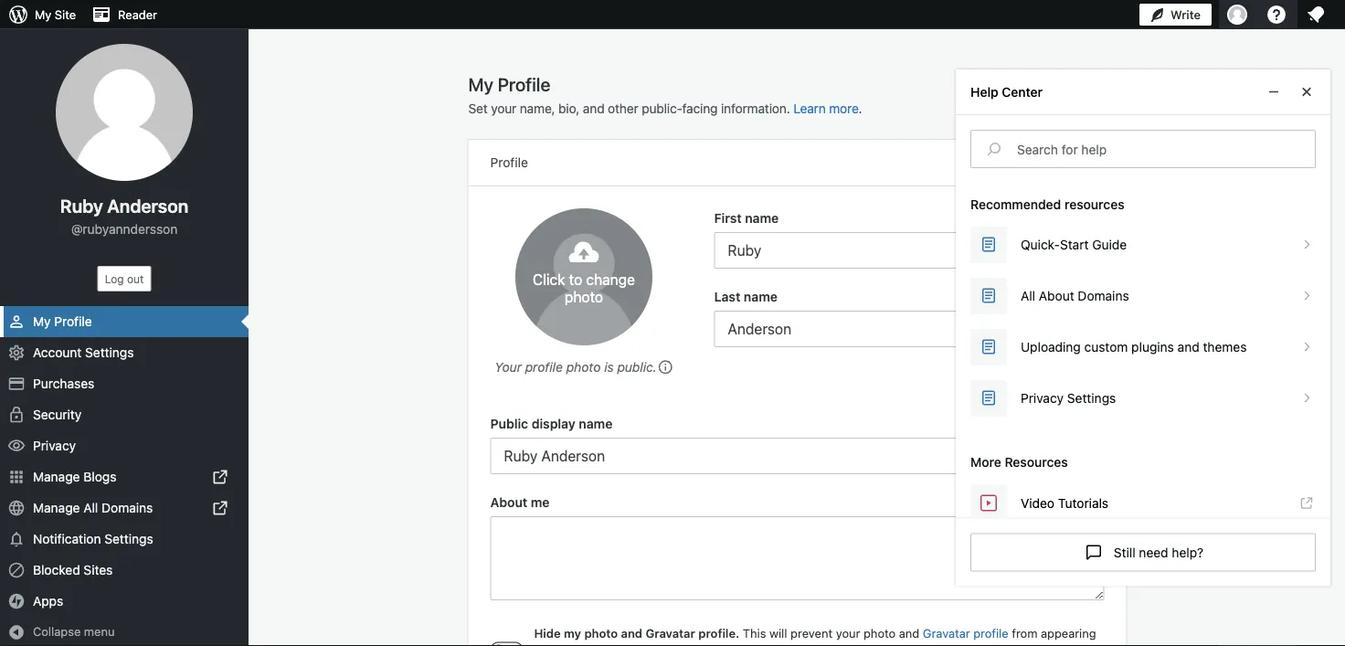 Task type: vqa. For each thing, say whether or not it's contained in the screenshot.
public display name group
yes



Task type: locate. For each thing, give the bounding box(es) containing it.
may
[[612, 644, 634, 646]]

open search image
[[972, 138, 1018, 160]]

take down prevent
[[830, 644, 853, 646]]

all down quick-
[[1021, 288, 1036, 303]]

hide my photo and gravatar profile.
[[534, 626, 740, 640]]

the
[[744, 644, 762, 646]]

0 vertical spatial settings
[[85, 345, 134, 360]]

0 vertical spatial manage
[[33, 470, 80, 485]]

change
[[586, 271, 635, 288]]

reader link
[[83, 0, 164, 29]]

recommended resources
[[971, 197, 1125, 212]]

more information image
[[657, 358, 674, 375]]

None search field
[[972, 131, 1316, 167]]

my profile image
[[1228, 5, 1248, 25]]

some
[[665, 644, 695, 646]]

profile.
[[699, 626, 740, 640]]

apps link
[[0, 586, 249, 617]]

photo
[[565, 288, 604, 306], [567, 359, 601, 374], [585, 626, 618, 640], [864, 626, 896, 640]]

quick-
[[1021, 237, 1061, 252]]

1 horizontal spatial take
[[830, 644, 853, 646]]

facing
[[683, 101, 718, 116]]

on
[[534, 644, 548, 646]]

public-
[[642, 101, 683, 116]]

any
[[552, 644, 571, 646]]

0 horizontal spatial your
[[491, 101, 517, 116]]

profile right your
[[526, 359, 563, 374]]

0 horizontal spatial ruby anderson image
[[56, 44, 193, 181]]

1 horizontal spatial and
[[621, 626, 643, 640]]

2 manage from the top
[[33, 501, 80, 516]]

your profile photo is public.
[[495, 359, 657, 374]]

photo up it
[[585, 626, 618, 640]]

my
[[564, 626, 582, 640]]

recommended
[[971, 197, 1062, 212]]

last name
[[715, 289, 778, 304]]

write link
[[1140, 0, 1212, 29]]

0 vertical spatial your
[[491, 101, 517, 116]]

name
[[745, 210, 779, 225], [744, 289, 778, 304], [579, 416, 613, 431]]

manage down "privacy"
[[33, 470, 80, 485]]

1 horizontal spatial to
[[815, 644, 826, 646]]

1 vertical spatial all
[[83, 501, 98, 516]]

0 vertical spatial my
[[35, 8, 51, 21]]

all
[[1021, 288, 1036, 303], [83, 501, 98, 516]]

About me text field
[[491, 517, 1105, 601]]

0 vertical spatial name
[[745, 210, 779, 225]]

all up notification settings
[[83, 501, 98, 516]]

profile up 'can'
[[974, 626, 1009, 640]]

public
[[491, 416, 529, 431]]

appearing
[[1041, 626, 1097, 640]]

0 horizontal spatial profile
[[526, 359, 563, 374]]

1 horizontal spatial profile
[[491, 155, 528, 170]]

2 vertical spatial name
[[579, 416, 613, 431]]

my profile link
[[0, 306, 249, 337]]

all about domains
[[1021, 288, 1130, 303]]

settings inside "link"
[[85, 345, 134, 360]]

it
[[601, 644, 608, 646]]

1 horizontal spatial ruby anderson image
[[516, 208, 653, 346]]

Public display name text field
[[491, 438, 1105, 475]]

1 vertical spatial my
[[33, 314, 51, 329]]

gravatar right effect.
[[896, 644, 943, 646]]

0 vertical spatial profile
[[526, 359, 563, 374]]

about
[[491, 495, 528, 510]]

collapse menu
[[33, 625, 115, 639]]

profile up account settings
[[54, 314, 92, 329]]

your down my profile
[[491, 101, 517, 116]]

1 vertical spatial name
[[744, 289, 778, 304]]

need
[[1140, 545, 1169, 560]]

to right click
[[569, 271, 583, 288]]

ruby anderson image inside my profile main content
[[516, 208, 653, 346]]

to
[[569, 271, 583, 288], [815, 644, 826, 646]]

name right the last
[[744, 289, 778, 304]]

information.
[[721, 101, 791, 116]]

profile
[[491, 155, 528, 170], [54, 314, 92, 329]]

photo up effect.
[[864, 626, 896, 640]]

settings down the my profile link
[[85, 345, 134, 360]]

settings
[[85, 345, 134, 360], [104, 532, 153, 547]]

0 horizontal spatial to
[[569, 271, 583, 288]]

1 vertical spatial profile
[[54, 314, 92, 329]]

about me group
[[491, 493, 1105, 606]]

lock image
[[7, 406, 26, 424]]

block image
[[7, 561, 26, 580]]

2 horizontal spatial and
[[899, 626, 920, 640]]

other
[[608, 101, 639, 116]]

public display name
[[491, 416, 613, 431]]

my profile
[[33, 314, 92, 329]]

custom
[[1085, 339, 1129, 355]]

blogs
[[83, 470, 116, 485]]

settings down domains
[[104, 532, 153, 547]]

changes
[[765, 644, 812, 646]]

account settings
[[33, 345, 134, 360]]

for
[[725, 644, 741, 646]]

account
[[33, 345, 82, 360]]

click
[[533, 271, 566, 288]]

will
[[770, 626, 788, 640]]

quick-start guide link
[[971, 226, 1317, 263]]

menu
[[84, 625, 115, 639]]

1 horizontal spatial your
[[836, 626, 861, 640]]

still
[[1114, 545, 1136, 560]]

bio,
[[559, 101, 580, 116]]

at
[[1077, 644, 1087, 646]]

profile
[[526, 359, 563, 374], [974, 626, 1009, 640]]

manage up the notification
[[33, 501, 80, 516]]

take
[[638, 644, 661, 646], [830, 644, 853, 646]]

resources
[[1065, 197, 1125, 212]]

my left site on the left of page
[[35, 8, 51, 21]]

1 horizontal spatial all
[[1021, 288, 1036, 303]]

security link
[[0, 400, 249, 431]]

0 vertical spatial profile
[[491, 155, 528, 170]]

profile down name,
[[491, 155, 528, 170]]

profiles
[[946, 644, 988, 646]]

photo down change
[[565, 288, 604, 306]]

video tutorials
[[1021, 496, 1109, 511]]

all about domains link
[[971, 278, 1317, 314]]

1 vertical spatial your
[[836, 626, 861, 640]]

1 manage from the top
[[33, 470, 80, 485]]

name right display
[[579, 416, 613, 431]]

1 vertical spatial profile
[[974, 626, 1009, 640]]

name,
[[520, 101, 555, 116]]

your up effect.
[[836, 626, 861, 640]]

1 vertical spatial to
[[815, 644, 826, 646]]

close help center image
[[1297, 81, 1318, 103]]

minimize help center image
[[1267, 81, 1282, 103]]

and left gravatar profile link
[[899, 626, 920, 640]]

public.
[[618, 359, 657, 374]]

and inside my profile set your name, bio, and other public-facing information. learn more .
[[583, 101, 605, 116]]

and right bio,
[[583, 101, 605, 116]]

1 vertical spatial ruby anderson image
[[516, 208, 653, 346]]

0 horizontal spatial all
[[83, 501, 98, 516]]

0 horizontal spatial take
[[638, 644, 661, 646]]

apps image
[[7, 468, 26, 486]]

be
[[1014, 644, 1028, 646]]

1 vertical spatial settings
[[104, 532, 153, 547]]

about me
[[491, 495, 550, 510]]

name right first
[[745, 210, 779, 225]]

0 vertical spatial to
[[569, 271, 583, 288]]

0 vertical spatial ruby anderson image
[[56, 44, 193, 181]]

and up may
[[621, 626, 643, 640]]

my right person image
[[33, 314, 51, 329]]

take down hide my photo and gravatar profile.
[[638, 644, 661, 646]]

to down prevent
[[815, 644, 826, 646]]

uploading custom plugins and themes link
[[971, 329, 1317, 365]]

log
[[105, 272, 124, 285]]

more resources
[[971, 455, 1069, 470]]

privacy
[[33, 438, 76, 454]]

tutorials
[[1059, 496, 1109, 511]]

1 vertical spatial manage
[[33, 501, 80, 516]]

purchases
[[33, 376, 94, 391]]

from
[[1012, 626, 1038, 640]]

1 take from the left
[[638, 644, 661, 646]]

uploading
[[1021, 339, 1081, 355]]

Search search field
[[1018, 131, 1316, 167]]

0 vertical spatial all
[[1021, 288, 1036, 303]]

ruby anderson image
[[56, 44, 193, 181], [516, 208, 653, 346]]

and
[[583, 101, 605, 116], [621, 626, 643, 640], [899, 626, 920, 640]]

settings for notification settings
[[104, 532, 153, 547]]

0 horizontal spatial and
[[583, 101, 605, 116]]



Task type: describe. For each thing, give the bounding box(es) containing it.
start guide
[[1061, 237, 1128, 252]]

still need help?
[[1114, 545, 1204, 560]]

person image
[[7, 313, 26, 331]]

to inside "click to change photo"
[[569, 271, 583, 288]]

anderson
[[107, 195, 189, 216]]

manage for manage blogs
[[33, 470, 80, 485]]

from appearing on any site. it may take some time for the changes to take effect. gravatar profiles can be deleted at
[[534, 626, 1097, 646]]

notification
[[33, 532, 101, 547]]

manage all domains
[[33, 501, 153, 516]]

0 horizontal spatial profile
[[54, 314, 92, 329]]

set
[[469, 101, 488, 116]]

2 take from the left
[[830, 644, 853, 646]]

blocked
[[33, 563, 80, 578]]

name for last name
[[744, 289, 778, 304]]

First name text field
[[715, 232, 1105, 269]]

last name group
[[715, 287, 1105, 347]]

sites
[[84, 563, 113, 578]]

my profile
[[469, 73, 551, 95]]

manage blogs
[[33, 470, 116, 485]]

help
[[971, 84, 999, 99]]

can
[[991, 644, 1011, 646]]

video tutorials link
[[971, 485, 1317, 522]]

visibility image
[[7, 437, 26, 455]]

public display name group
[[491, 414, 1105, 475]]

recommended resources element
[[971, 226, 1317, 417]]

security
[[33, 407, 82, 422]]

my site link
[[0, 0, 83, 29]]

manage your notifications image
[[1306, 4, 1328, 26]]

gravatar up profiles
[[923, 626, 971, 640]]

name for first name
[[745, 210, 779, 225]]

reader
[[118, 8, 157, 21]]

learn more link
[[794, 101, 859, 116]]

rubyanndersson
[[83, 221, 178, 236]]

ruby anderson @ rubyanndersson
[[60, 195, 189, 236]]

manage for manage all domains
[[33, 501, 80, 516]]

my for my site
[[35, 8, 51, 21]]

Last name text field
[[715, 311, 1105, 347]]

domains
[[102, 501, 153, 516]]

photo left is
[[567, 359, 601, 374]]

more
[[971, 455, 1002, 470]]

and for my profile
[[583, 101, 605, 116]]

search results element
[[971, 196, 1317, 417]]

first name
[[715, 210, 779, 225]]

prevent
[[791, 626, 833, 640]]

log out button
[[97, 266, 151, 292]]

my for my profile
[[33, 314, 51, 329]]

notification settings
[[33, 532, 153, 547]]

1 horizontal spatial profile
[[974, 626, 1009, 640]]

manage all domains link
[[0, 493, 249, 524]]

privacy settings
[[1021, 391, 1117, 406]]

privacy settings link
[[971, 380, 1317, 417]]

profile inside main content
[[491, 155, 528, 170]]

name inside group
[[579, 416, 613, 431]]

deleted
[[1032, 644, 1073, 646]]

resources
[[1005, 455, 1069, 470]]

gravatar inside "from appearing on any site. it may take some time for the changes to take effect. gravatar profiles can be deleted at"
[[896, 644, 943, 646]]

still need help? link
[[971, 534, 1317, 572]]

photo inside "click to change photo"
[[565, 288, 604, 306]]

settings image
[[7, 344, 26, 362]]

this will prevent your photo and gravatar profile
[[743, 626, 1009, 640]]

manage blogs link
[[0, 462, 249, 493]]

time
[[698, 644, 722, 646]]

video
[[1021, 496, 1055, 511]]

help image
[[1266, 4, 1288, 26]]

first
[[715, 210, 742, 225]]

privacy link
[[0, 431, 249, 462]]

to inside "from appearing on any site. it may take some time for the changes to take effect. gravatar profiles can be deleted at"
[[815, 644, 826, 646]]

plugins
[[1132, 339, 1175, 355]]

account settings link
[[0, 337, 249, 368]]

gravatar profile link
[[923, 626, 1009, 640]]

apps
[[33, 594, 63, 609]]

about domains
[[1039, 288, 1130, 303]]

notification settings link
[[0, 524, 249, 555]]

gravatar up some
[[646, 626, 696, 640]]

settings for account settings
[[85, 345, 134, 360]]

learn more
[[794, 101, 859, 116]]

me
[[531, 495, 550, 510]]

my site
[[35, 8, 76, 21]]

hide
[[534, 626, 561, 640]]

ruby
[[60, 195, 103, 216]]

@
[[71, 221, 83, 236]]

my profile main content
[[469, 72, 1127, 646]]

this
[[743, 626, 767, 640]]

notifications image
[[7, 530, 26, 549]]

your inside my profile set your name, bio, and other public-facing information. learn more .
[[491, 101, 517, 116]]

click to change photo
[[533, 271, 635, 306]]

effect.
[[857, 644, 893, 646]]

blocked sites link
[[0, 555, 249, 586]]

quick-start guide
[[1021, 237, 1128, 252]]

credit_card image
[[7, 375, 26, 393]]

blocked sites
[[33, 563, 113, 578]]

write
[[1171, 8, 1201, 21]]

first name group
[[715, 208, 1105, 269]]

language image
[[7, 499, 26, 518]]

all inside recommended resources element
[[1021, 288, 1036, 303]]

collapse menu link
[[0, 617, 249, 646]]

uploading custom plugins and themes
[[1021, 339, 1248, 355]]

log out
[[105, 272, 144, 285]]

center
[[1002, 84, 1043, 99]]

site.
[[574, 644, 598, 646]]

last
[[715, 289, 741, 304]]

and for this
[[899, 626, 920, 640]]



